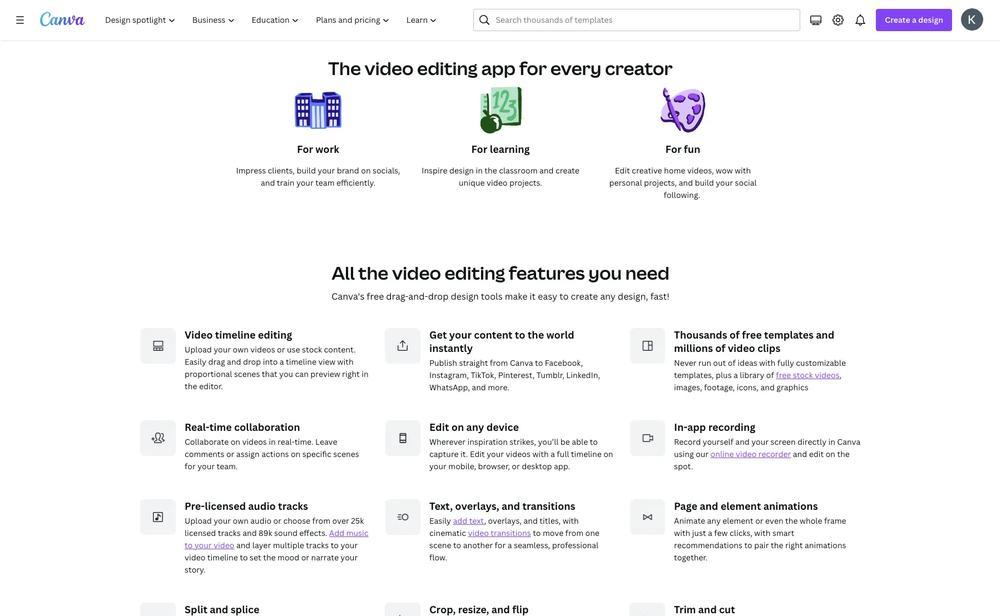 Task type: locate. For each thing, give the bounding box(es) containing it.
on inside "and edit on the spot."
[[826, 449, 836, 460]]

or up team.
[[226, 449, 235, 460]]

create right easy
[[571, 290, 598, 303]]

fully
[[778, 358, 795, 368]]

full
[[557, 449, 570, 460]]

1 own from the top
[[233, 344, 249, 355]]

to inside page and element animations animate any element or even the whole frame with just a few clicks, with smart recommendations to pair the right animations together.
[[745, 540, 753, 551]]

app up for learning image at the top of page
[[482, 56, 516, 80]]

edit up personal
[[615, 165, 630, 176]]

and inside edit creative home videos, wow with personal projects, and build your social following.
[[679, 177, 693, 188]]

run
[[699, 358, 712, 368]]

videos
[[251, 344, 275, 355], [815, 370, 840, 381], [242, 437, 267, 447], [506, 449, 531, 460]]

from up professional
[[566, 528, 584, 539]]

tracks down effects.
[[306, 540, 329, 551]]

sound
[[274, 528, 298, 539]]

or left even
[[756, 516, 764, 526]]

to move from one scene to another for a seamless, professional flow.
[[430, 528, 600, 563]]

drop left 'into'
[[243, 357, 261, 367]]

your up the online video recorder
[[752, 437, 769, 447]]

for left 'fun'
[[666, 142, 682, 156]]

titles,
[[540, 516, 561, 526]]

online video recorder
[[711, 449, 792, 460]]

0 horizontal spatial you
[[279, 369, 293, 379]]

easily inside video timeline editing upload your own videos or use stock content. easily drag and drop into a timeline view with proportional scenes that you can preview right in the editor.
[[185, 357, 206, 367]]

library
[[740, 370, 765, 381]]

and left train
[[261, 177, 275, 188]]

even
[[766, 516, 784, 526]]

1 horizontal spatial for
[[495, 540, 506, 551]]

2 vertical spatial editing
[[258, 328, 292, 342]]

the inside get your content to the world instantly publish straight from canva to facebook, instagram, tiktok, pinterest, tumblr, linkedin, whatsapp, and more.
[[528, 328, 544, 342]]

video left layer
[[214, 540, 235, 551]]

video timeline editing image
[[140, 328, 176, 364]]

and inside the , images, footage, icons, and graphics
[[761, 382, 775, 393]]

work
[[316, 142, 339, 156]]

1 horizontal spatial for
[[472, 142, 488, 156]]

and down library
[[761, 382, 775, 393]]

1 vertical spatial stock
[[794, 370, 814, 381]]

edit on any device image
[[385, 421, 421, 456]]

0 vertical spatial easily
[[185, 357, 206, 367]]

with down "content."
[[338, 357, 354, 367]]

a right plus
[[734, 370, 738, 381]]

and up following.
[[679, 177, 693, 188]]

from inside upload your own audio or choose from over 25k licensed tracks and 89k sound effects.
[[313, 516, 331, 526]]

0 horizontal spatial drop
[[243, 357, 261, 367]]

any
[[601, 290, 616, 303], [467, 421, 484, 434], [708, 516, 721, 526]]

0 horizontal spatial ,
[[484, 516, 486, 526]]

content
[[474, 328, 513, 342]]

design
[[919, 14, 944, 25], [450, 165, 474, 176], [451, 290, 479, 303]]

any up 'inspiration'
[[467, 421, 484, 434]]

crop,
[[430, 603, 456, 617]]

design,
[[618, 290, 649, 303]]

0 vertical spatial audio
[[248, 500, 276, 513]]

with inside ", overlays, and titles, with cinematic"
[[563, 516, 579, 526]]

in right "preview"
[[362, 369, 369, 379]]

your down pre-licensed audio tracks
[[214, 516, 231, 526]]

0 vertical spatial build
[[297, 165, 316, 176]]

canva inside record yourself and your screen directly in canva using our
[[838, 437, 861, 447]]

, inside the , images, footage, icons, and graphics
[[840, 370, 842, 381]]

music
[[347, 528, 369, 539]]

1 horizontal spatial build
[[695, 177, 714, 188]]

video up and- in the left top of the page
[[392, 261, 441, 285]]

0 vertical spatial ,
[[840, 370, 842, 381]]

your up story.
[[195, 540, 212, 551]]

for learning
[[472, 142, 530, 156]]

0 vertical spatial edit
[[615, 165, 630, 176]]

0 horizontal spatial easily
[[185, 357, 206, 367]]

real-time collaboration image
[[140, 421, 176, 456]]

editing inside video timeline editing upload your own videos or use stock content. easily drag and drop into a timeline view with proportional scenes that you can preview right in the editor.
[[258, 328, 292, 342]]

edit inside edit creative home videos, wow with personal projects, and build your social following.
[[615, 165, 630, 176]]

and inside get your content to the world instantly publish straight from canva to facebook, instagram, tiktok, pinterest, tumblr, linkedin, whatsapp, and more.
[[472, 382, 486, 393]]

impress
[[236, 165, 266, 176]]

free left drag-
[[367, 290, 384, 303]]

tumblr,
[[537, 370, 565, 381]]

0 vertical spatial create
[[556, 165, 580, 176]]

for left learning
[[472, 142, 488, 156]]

1 vertical spatial own
[[233, 516, 249, 526]]

0 horizontal spatial stock
[[302, 344, 322, 355]]

1 vertical spatial drop
[[243, 357, 261, 367]]

1 vertical spatial build
[[695, 177, 714, 188]]

never
[[675, 358, 697, 368]]

tools
[[481, 290, 503, 303]]

your right narrate
[[341, 553, 358, 563]]

multiple
[[273, 540, 304, 551]]

1 horizontal spatial scenes
[[333, 449, 359, 460]]

build inside edit creative home videos, wow with personal projects, and build your social following.
[[695, 177, 714, 188]]

0 vertical spatial from
[[490, 358, 508, 368]]

tracks inside upload your own audio or choose from over 25k licensed tracks and 89k sound effects.
[[218, 528, 241, 539]]

stock right use
[[302, 344, 322, 355]]

1 vertical spatial editing
[[445, 261, 506, 285]]

with right "titles,"
[[563, 516, 579, 526]]

2 horizontal spatial from
[[566, 528, 584, 539]]

1 vertical spatial design
[[450, 165, 474, 176]]

preview
[[311, 369, 340, 379]]

and inside record yourself and your screen directly in canva using our
[[736, 437, 750, 447]]

easily up "cinematic"
[[430, 516, 451, 526]]

and right 'split'
[[210, 603, 228, 617]]

specific
[[303, 449, 332, 460]]

1 vertical spatial right
[[786, 540, 803, 551]]

footage,
[[705, 382, 735, 393]]

get
[[430, 328, 447, 342]]

on right the edit
[[826, 449, 836, 460]]

a down video transitions
[[508, 540, 512, 551]]

2 upload from the top
[[185, 516, 212, 526]]

the up smart
[[786, 516, 798, 526]]

from inside get your content to the world instantly publish straight from canva to facebook, instagram, tiktok, pinterest, tumblr, linkedin, whatsapp, and more.
[[490, 358, 508, 368]]

the up unique
[[485, 165, 497, 176]]

1 for from the left
[[297, 142, 313, 156]]

0 vertical spatial you
[[589, 261, 622, 285]]

1 vertical spatial ,
[[484, 516, 486, 526]]

a inside edit on any device wherever inspiration strikes, you'll be able to capture it. edit your videos with a full timeline on your mobile, browser, or desktop app.
[[551, 449, 555, 460]]

for for for learning
[[472, 142, 488, 156]]

and inside page and element animations animate any element or even the whole frame with just a few clicks, with smart recommendations to pair the right animations together.
[[700, 500, 719, 513]]

89k
[[259, 528, 272, 539]]

for left work
[[297, 142, 313, 156]]

browser,
[[478, 461, 510, 472]]

app up the record
[[688, 421, 706, 434]]

publish
[[430, 358, 457, 368]]

the right set
[[263, 553, 276, 563]]

following.
[[664, 190, 701, 200]]

mobile,
[[449, 461, 476, 472]]

1 horizontal spatial from
[[490, 358, 508, 368]]

build down videos,
[[695, 177, 714, 188]]

in inside real-time collaboration collaborate on videos in real-time. leave comments or assign actions on specific scenes for your team.
[[269, 437, 276, 447]]

team
[[316, 177, 335, 188]]

2 horizontal spatial for
[[666, 142, 682, 156]]

1 horizontal spatial app
[[688, 421, 706, 434]]

and inside "and edit on the spot."
[[794, 449, 808, 460]]

for left 'every'
[[520, 56, 547, 80]]

and inside "and layer multiple tracks to your video timeline to set the mood or narrate your story."
[[236, 540, 251, 551]]

0 vertical spatial animations
[[764, 500, 818, 513]]

world
[[547, 328, 575, 342]]

to right easy
[[560, 290, 569, 303]]

fun
[[684, 142, 701, 156]]

drop inside video timeline editing upload your own videos or use stock content. easily drag and drop into a timeline view with proportional scenes that you can preview right in the editor.
[[243, 357, 261, 367]]

or inside edit on any device wherever inspiration strikes, you'll be able to capture it. edit your videos with a full timeline on your mobile, browser, or desktop app.
[[512, 461, 520, 472]]

1 horizontal spatial drop
[[428, 290, 449, 303]]

in right directly
[[829, 437, 836, 447]]

split and splice
[[185, 603, 260, 617]]

0 vertical spatial free
[[367, 290, 384, 303]]

upload
[[185, 344, 212, 355], [185, 516, 212, 526]]

1 horizontal spatial right
[[786, 540, 803, 551]]

0 vertical spatial any
[[601, 290, 616, 303]]

to inside all the video editing features you need canva's free drag-and-drop design tools make it easy to create any design, fast!
[[560, 290, 569, 303]]

0 vertical spatial editing
[[417, 56, 478, 80]]

free stock videos
[[777, 370, 840, 381]]

2 vertical spatial edit
[[470, 449, 485, 460]]

easily up proportional
[[185, 357, 206, 367]]

clips
[[758, 342, 781, 355]]

the right the edit
[[838, 449, 850, 460]]

pre-licensed audio tracks
[[185, 500, 308, 513]]

1 horizontal spatial free
[[743, 328, 762, 342]]

your inside get your content to the world instantly publish straight from canva to facebook, instagram, tiktok, pinterest, tumblr, linkedin, whatsapp, and more.
[[450, 328, 472, 342]]

transitions up "titles,"
[[523, 500, 576, 513]]

2 vertical spatial tracks
[[306, 540, 329, 551]]

and inside ", overlays, and titles, with cinematic"
[[524, 516, 538, 526]]

for
[[520, 56, 547, 80], [185, 461, 196, 472], [495, 540, 506, 551]]

0 vertical spatial app
[[482, 56, 516, 80]]

few
[[715, 528, 728, 539]]

your up team
[[318, 165, 335, 176]]

stock
[[302, 344, 322, 355], [794, 370, 814, 381]]

or left use
[[277, 344, 285, 355]]

using
[[675, 449, 694, 460]]

1 vertical spatial you
[[279, 369, 293, 379]]

and inside thousands of free templates and millions of video clips
[[817, 328, 835, 342]]

to up story.
[[185, 540, 193, 551]]

edit for on
[[430, 421, 449, 434]]

over
[[333, 516, 349, 526]]

overlays, inside ", overlays, and titles, with cinematic"
[[488, 516, 522, 526]]

to
[[560, 290, 569, 303], [515, 328, 526, 342], [535, 358, 543, 368], [590, 437, 598, 447], [533, 528, 541, 539], [185, 540, 193, 551], [331, 540, 339, 551], [454, 540, 462, 551], [745, 540, 753, 551], [240, 553, 248, 563]]

animations down frame
[[805, 540, 847, 551]]

1 vertical spatial for
[[185, 461, 196, 472]]

video down classroom
[[487, 177, 508, 188]]

canva up pinterest,
[[510, 358, 534, 368]]

create right classroom
[[556, 165, 580, 176]]

1 horizontal spatial stock
[[794, 370, 814, 381]]

, for templates
[[840, 370, 842, 381]]

tracks for audio
[[278, 500, 308, 513]]

to down add
[[331, 540, 339, 551]]

0 vertical spatial design
[[919, 14, 944, 25]]

videos up assign
[[242, 437, 267, 447]]

1 horizontal spatial edit
[[470, 449, 485, 460]]

assign
[[236, 449, 260, 460]]

or inside upload your own audio or choose from over 25k licensed tracks and 89k sound effects.
[[274, 516, 282, 526]]

1 vertical spatial free
[[743, 328, 762, 342]]

1 vertical spatial animations
[[805, 540, 847, 551]]

for down comments on the bottom left of page
[[185, 461, 196, 472]]

1 vertical spatial licensed
[[185, 528, 216, 539]]

0 horizontal spatial build
[[297, 165, 316, 176]]

and right drag
[[227, 357, 241, 367]]

0 horizontal spatial from
[[313, 516, 331, 526]]

videos inside video timeline editing upload your own videos or use stock content. easily drag and drop into a timeline view with proportional scenes that you can preview right in the editor.
[[251, 344, 275, 355]]

and up customizable
[[817, 328, 835, 342]]

time
[[210, 421, 232, 434]]

0 horizontal spatial app
[[482, 56, 516, 80]]

millions
[[675, 342, 713, 355]]

0 vertical spatial upload
[[185, 344, 212, 355]]

frame
[[825, 516, 847, 526]]

video right online
[[736, 449, 757, 460]]

1 vertical spatial create
[[571, 290, 598, 303]]

and left "titles,"
[[524, 516, 538, 526]]

make
[[505, 290, 528, 303]]

and left "89k"
[[243, 528, 257, 539]]

leave
[[316, 437, 338, 447]]

audio up upload your own audio or choose from over 25k licensed tracks and 89k sound effects.
[[248, 500, 276, 513]]

1 vertical spatial easily
[[430, 516, 451, 526]]

a inside never run out of ideas with fully customizable templates, plus a library of
[[734, 370, 738, 381]]

0 vertical spatial overlays,
[[455, 500, 500, 513]]

yourself
[[703, 437, 734, 447]]

1 vertical spatial from
[[313, 516, 331, 526]]

1 horizontal spatial easily
[[430, 516, 451, 526]]

licensed down team.
[[205, 500, 246, 513]]

edit
[[615, 165, 630, 176], [430, 421, 449, 434], [470, 449, 485, 460]]

1 horizontal spatial canva
[[838, 437, 861, 447]]

0 horizontal spatial edit
[[430, 421, 449, 434]]

0 vertical spatial transitions
[[523, 500, 576, 513]]

a
[[913, 14, 917, 25], [280, 357, 284, 367], [734, 370, 738, 381], [551, 449, 555, 460], [708, 528, 713, 539], [508, 540, 512, 551]]

1 vertical spatial audio
[[251, 516, 272, 526]]

view
[[319, 357, 336, 367]]

0 vertical spatial drop
[[428, 290, 449, 303]]

2 own from the top
[[233, 516, 249, 526]]

0 vertical spatial canva
[[510, 358, 534, 368]]

, inside ", overlays, and titles, with cinematic"
[[484, 516, 486, 526]]

editing
[[417, 56, 478, 80], [445, 261, 506, 285], [258, 328, 292, 342]]

editor.
[[199, 381, 223, 392]]

own inside upload your own audio or choose from over 25k licensed tracks and 89k sound effects.
[[233, 516, 249, 526]]

videos up 'into'
[[251, 344, 275, 355]]

flow.
[[430, 553, 448, 563]]

in up actions
[[269, 437, 276, 447]]

1 vertical spatial canva
[[838, 437, 861, 447]]

top level navigation element
[[98, 9, 447, 31]]

tracks inside "and layer multiple tracks to your video timeline to set the mood or narrate your story."
[[306, 540, 329, 551]]

1 vertical spatial scenes
[[333, 449, 359, 460]]

crop, resize, and flip
[[430, 603, 529, 617]]

in up unique
[[476, 165, 483, 176]]

page
[[675, 500, 698, 513]]

your up the browser, on the bottom of page
[[487, 449, 504, 460]]

1 vertical spatial overlays,
[[488, 516, 522, 526]]

0 vertical spatial scenes
[[234, 369, 260, 379]]

2 vertical spatial design
[[451, 290, 479, 303]]

0 vertical spatial for
[[520, 56, 547, 80]]

add
[[453, 516, 468, 526]]

0 horizontal spatial right
[[342, 369, 360, 379]]

facebook,
[[545, 358, 583, 368]]

upload down pre-
[[185, 516, 212, 526]]

your inside record yourself and your screen directly in canva using our
[[752, 437, 769, 447]]

for fun image
[[660, 87, 707, 142]]

or right 'mood' at the left bottom
[[301, 553, 310, 563]]

video inside inspire design in the classroom and create unique video projects.
[[487, 177, 508, 188]]

1 horizontal spatial ,
[[840, 370, 842, 381]]

timeline left set
[[208, 553, 238, 563]]

right down smart
[[786, 540, 803, 551]]

on inside impress clients, build your brand on socials, and train your team efficiently.
[[361, 165, 371, 176]]

you inside all the video editing features you need canva's free drag-and-drop design tools make it easy to create any design, fast!
[[589, 261, 622, 285]]

be
[[561, 437, 570, 447]]

0 horizontal spatial free
[[367, 290, 384, 303]]

scenes inside video timeline editing upload your own videos or use stock content. easily drag and drop into a timeline view with proportional scenes that you can preview right in the editor.
[[234, 369, 260, 379]]

drop inside all the video editing features you need canva's free drag-and-drop design tools make it easy to create any design, fast!
[[428, 290, 449, 303]]

0 horizontal spatial any
[[467, 421, 484, 434]]

editing for the video editing app for every creator
[[417, 56, 478, 80]]

1 horizontal spatial you
[[589, 261, 622, 285]]

your right train
[[297, 177, 314, 188]]

overlays, up text
[[455, 500, 500, 513]]

, up video transitions
[[484, 516, 486, 526]]

overlays, for ,
[[488, 516, 522, 526]]

tracks down pre-licensed audio tracks
[[218, 528, 241, 539]]

0 horizontal spatial for
[[185, 461, 196, 472]]

canva inside get your content to the world instantly publish straight from canva to facebook, instagram, tiktok, pinterest, tumblr, linkedin, whatsapp, and more.
[[510, 358, 534, 368]]

1 upload from the top
[[185, 344, 212, 355]]

own inside video timeline editing upload your own videos or use stock content. easily drag and drop into a timeline view with proportional scenes that you can preview right in the editor.
[[233, 344, 249, 355]]

audio up "89k"
[[251, 516, 272, 526]]

your down wow on the top right of page
[[716, 177, 734, 188]]

1 vertical spatial upload
[[185, 516, 212, 526]]

video up 'another'
[[468, 528, 489, 539]]

the left world
[[528, 328, 544, 342]]

2 vertical spatial for
[[495, 540, 506, 551]]

video
[[365, 56, 414, 80], [487, 177, 508, 188], [392, 261, 441, 285], [728, 342, 756, 355], [736, 449, 757, 460], [468, 528, 489, 539], [214, 540, 235, 551], [185, 553, 206, 563]]

0 horizontal spatial canva
[[510, 358, 534, 368]]

a inside "create a design" dropdown button
[[913, 14, 917, 25]]

build up team
[[297, 165, 316, 176]]

any up few
[[708, 516, 721, 526]]

0 vertical spatial element
[[721, 500, 762, 513]]

free
[[367, 290, 384, 303], [743, 328, 762, 342], [777, 370, 792, 381]]

0 horizontal spatial scenes
[[234, 369, 260, 379]]

get your content to the world instantly image
[[385, 328, 421, 364]]

the right all
[[359, 261, 389, 285]]

the video editing app for every creator
[[329, 56, 673, 80]]

0 horizontal spatial for
[[297, 142, 313, 156]]

your up drag
[[214, 344, 231, 355]]

video inside all the video editing features you need canva's free drag-and-drop design tools make it easy to create any design, fast!
[[392, 261, 441, 285]]

2 vertical spatial from
[[566, 528, 584, 539]]

a left 'full'
[[551, 449, 555, 460]]

0 vertical spatial right
[[342, 369, 360, 379]]

0 vertical spatial tracks
[[278, 500, 308, 513]]

2 vertical spatial any
[[708, 516, 721, 526]]

timeline up can
[[286, 357, 317, 367]]

3 for from the left
[[666, 142, 682, 156]]

None search field
[[474, 9, 801, 31]]

out
[[714, 358, 726, 368]]

1 vertical spatial any
[[467, 421, 484, 434]]

transitions up seamless,
[[491, 528, 531, 539]]

Search search field
[[496, 9, 794, 31]]

2 for from the left
[[472, 142, 488, 156]]

2 horizontal spatial any
[[708, 516, 721, 526]]

real-
[[185, 421, 210, 434]]

and inside inspire design in the classroom and create unique video projects.
[[540, 165, 554, 176]]

in inside record yourself and your screen directly in canva using our
[[829, 437, 836, 447]]

0 vertical spatial stock
[[302, 344, 322, 355]]

right inside video timeline editing upload your own videos or use stock content. easily drag and drop into a timeline view with proportional scenes that you can preview right in the editor.
[[342, 369, 360, 379]]

1 vertical spatial tracks
[[218, 528, 241, 539]]

free up ideas on the bottom
[[743, 328, 762, 342]]

video right the
[[365, 56, 414, 80]]

licensed down pre-
[[185, 528, 216, 539]]

1 vertical spatial edit
[[430, 421, 449, 434]]

edit up wherever
[[430, 421, 449, 434]]

create a design
[[886, 14, 944, 25]]

timeline inside edit on any device wherever inspiration strikes, you'll be able to capture it. edit your videos with a full timeline on your mobile, browser, or desktop app.
[[571, 449, 602, 460]]

stock up the graphics
[[794, 370, 814, 381]]

canva right directly
[[838, 437, 861, 447]]

templates
[[765, 328, 814, 342]]

layer
[[253, 540, 271, 551]]

mood
[[278, 553, 300, 563]]

0 vertical spatial own
[[233, 344, 249, 355]]

team.
[[217, 461, 238, 472]]

2 horizontal spatial free
[[777, 370, 792, 381]]

tiktok,
[[471, 370, 497, 381]]

fast!
[[651, 290, 670, 303]]

your inside add music to your video
[[195, 540, 212, 551]]

clicks,
[[730, 528, 753, 539]]

the inside video timeline editing upload your own videos or use stock content. easily drag and drop into a timeline view with proportional scenes that you can preview right in the editor.
[[185, 381, 197, 392]]

device
[[487, 421, 519, 434]]

on down the time.
[[291, 449, 301, 460]]

videos down the strikes, on the right of the page
[[506, 449, 531, 460]]

1 horizontal spatial any
[[601, 290, 616, 303]]

2 horizontal spatial edit
[[615, 165, 630, 176]]



Task type: describe. For each thing, give the bounding box(es) containing it.
comments
[[185, 449, 225, 460]]

it
[[530, 290, 536, 303]]

it.
[[461, 449, 468, 460]]

edit on any device wherever inspiration strikes, you'll be able to capture it. edit your videos with a full timeline on your mobile, browser, or desktop app.
[[430, 421, 614, 472]]

for inside to move from one scene to another for a seamless, professional flow.
[[495, 540, 506, 551]]

record yourself and your screen directly in canva using our
[[675, 437, 861, 460]]

to left set
[[240, 553, 248, 563]]

with inside video timeline editing upload your own videos or use stock content. easily drag and drop into a timeline view with proportional scenes that you can preview right in the editor.
[[338, 357, 354, 367]]

videos inside edit on any device wherever inspiration strikes, you'll be able to capture it. edit your videos with a full timeline on your mobile, browser, or desktop app.
[[506, 449, 531, 460]]

your inside real-time collaboration collaborate on videos in real-time. leave comments or assign actions on specific scenes for your team.
[[198, 461, 215, 472]]

scenes inside real-time collaboration collaborate on videos in real-time. leave comments or assign actions on specific scenes for your team.
[[333, 449, 359, 460]]

inspire
[[422, 165, 448, 176]]

1 vertical spatial app
[[688, 421, 706, 434]]

all
[[332, 261, 355, 285]]

real-
[[278, 437, 295, 447]]

screen
[[771, 437, 796, 447]]

any inside page and element animations animate any element or even the whole frame with just a few clicks, with smart recommendations to pair the right animations together.
[[708, 516, 721, 526]]

your down music in the bottom left of the page
[[341, 540, 358, 551]]

clients,
[[268, 165, 295, 176]]

pinterest,
[[498, 370, 535, 381]]

all the video editing features you need canva's free drag-and-drop design tools make it easy to create any design, fast!
[[332, 261, 670, 303]]

every
[[551, 56, 602, 80]]

the inside inspire design in the classroom and create unique video projects.
[[485, 165, 497, 176]]

text,
[[430, 500, 453, 513]]

, for transitions
[[484, 516, 486, 526]]

free stock videos link
[[777, 370, 840, 381]]

in inside video timeline editing upload your own videos or use stock content. easily drag and drop into a timeline view with proportional scenes that you can preview right in the editor.
[[362, 369, 369, 379]]

editing inside all the video editing features you need canva's free drag-and-drop design tools make it easy to create any design, fast!
[[445, 261, 506, 285]]

cinematic
[[430, 528, 466, 539]]

split
[[185, 603, 208, 617]]

to down "cinematic"
[[454, 540, 462, 551]]

with inside edit on any device wherever inspiration strikes, you'll be able to capture it. edit your videos with a full timeline on your mobile, browser, or desktop app.
[[533, 449, 549, 460]]

and inside impress clients, build your brand on socials, and train your team efficiently.
[[261, 177, 275, 188]]

the
[[329, 56, 361, 80]]

upload inside video timeline editing upload your own videos or use stock content. easily drag and drop into a timeline view with proportional scenes that you can preview right in the editor.
[[185, 344, 212, 355]]

and edit on the spot.
[[675, 449, 850, 472]]

a inside to move from one scene to another for a seamless, professional flow.
[[508, 540, 512, 551]]

your down capture
[[430, 461, 447, 472]]

with up pair at bottom
[[755, 528, 771, 539]]

upload inside upload your own audio or choose from over 25k licensed tracks and 89k sound effects.
[[185, 516, 212, 526]]

free inside all the video editing features you need canva's free drag-and-drop design tools make it easy to create any design, fast!
[[367, 290, 384, 303]]

design inside inspire design in the classroom and create unique video projects.
[[450, 165, 474, 176]]

thousands of free templates and millions of video clips image
[[630, 328, 666, 364]]

for for for fun
[[666, 142, 682, 156]]

video timeline editing upload your own videos or use stock content. easily drag and drop into a timeline view with proportional scenes that you can preview right in the editor.
[[185, 328, 369, 392]]

for work image
[[295, 87, 342, 142]]

for fun
[[666, 142, 701, 156]]

kendall parks image
[[962, 8, 984, 31]]

video
[[185, 328, 213, 342]]

the inside "and edit on the spot."
[[838, 449, 850, 460]]

of right library
[[767, 370, 775, 381]]

to up seamless,
[[533, 528, 541, 539]]

stock inside video timeline editing upload your own videos or use stock content. easily drag and drop into a timeline view with proportional scenes that you can preview right in the editor.
[[302, 344, 322, 355]]

recorder
[[759, 449, 792, 460]]

videos down customizable
[[815, 370, 840, 381]]

for learning image
[[478, 87, 524, 142]]

with inside edit creative home videos, wow with personal projects, and build your social following.
[[735, 165, 751, 176]]

any inside all the video editing features you need canva's free drag-and-drop design tools make it easy to create any design, fast!
[[601, 290, 616, 303]]

unique
[[459, 177, 485, 188]]

a inside page and element animations animate any element or even the whole frame with just a few clicks, with smart recommendations to pair the right animations together.
[[708, 528, 713, 539]]

video transitions
[[468, 528, 531, 539]]

edit creative home videos, wow with personal projects, and build your social following.
[[610, 165, 757, 200]]

1 vertical spatial element
[[723, 516, 754, 526]]

create inside inspire design in the classroom and create unique video projects.
[[556, 165, 580, 176]]

brand
[[337, 165, 359, 176]]

, images, footage, icons, and graphics
[[675, 370, 842, 393]]

to right content
[[515, 328, 526, 342]]

on left the in-app recording image
[[604, 449, 614, 460]]

just
[[693, 528, 707, 539]]

for for for work
[[297, 142, 313, 156]]

, overlays, and titles, with cinematic
[[430, 516, 579, 539]]

for inside real-time collaboration collaborate on videos in real-time. leave comments or assign actions on specific scenes for your team.
[[185, 461, 196, 472]]

1 vertical spatial transitions
[[491, 528, 531, 539]]

edit for creative
[[615, 165, 630, 176]]

another
[[463, 540, 493, 551]]

in-app recording
[[675, 421, 756, 434]]

overlays, for text,
[[455, 500, 500, 513]]

train
[[277, 177, 295, 188]]

trim and cut
[[675, 603, 736, 617]]

to inside add music to your video
[[185, 540, 193, 551]]

in-
[[675, 421, 688, 434]]

right inside page and element animations animate any element or even the whole frame with just a few clicks, with smart recommendations to pair the right animations together.
[[786, 540, 803, 551]]

licensed inside upload your own audio or choose from over 25k licensed tracks and 89k sound effects.
[[185, 528, 216, 539]]

icons,
[[737, 382, 759, 393]]

or inside page and element animations animate any element or even the whole frame with just a few clicks, with smart recommendations to pair the right animations together.
[[756, 516, 764, 526]]

choose
[[283, 516, 311, 526]]

on up assign
[[231, 437, 240, 447]]

with down animate at the right bottom of page
[[675, 528, 691, 539]]

trim
[[675, 603, 696, 617]]

and inside upload your own audio or choose from over 25k licensed tracks and 89k sound effects.
[[243, 528, 257, 539]]

text, overlays, and transitions
[[430, 500, 576, 513]]

time.
[[295, 437, 314, 447]]

in inside inspire design in the classroom and create unique video projects.
[[476, 165, 483, 176]]

our
[[696, 449, 709, 460]]

create a design button
[[877, 9, 953, 31]]

linkedin,
[[567, 370, 601, 381]]

build inside impress clients, build your brand on socials, and train your team efficiently.
[[297, 165, 316, 176]]

video inside "and layer multiple tracks to your video timeline to set the mood or narrate your story."
[[185, 553, 206, 563]]

for work
[[297, 142, 339, 156]]

personal
[[610, 177, 643, 188]]

desktop
[[522, 461, 552, 472]]

creative
[[632, 165, 663, 176]]

timeline inside "and layer multiple tracks to your video timeline to set the mood or narrate your story."
[[208, 553, 238, 563]]

cut
[[720, 603, 736, 617]]

content.
[[324, 344, 356, 355]]

video inside add music to your video
[[214, 540, 235, 551]]

your inside video timeline editing upload your own videos or use stock content. easily drag and drop into a timeline view with proportional scenes that you can preview right in the editor.
[[214, 344, 231, 355]]

and left flip
[[492, 603, 510, 617]]

pair
[[755, 540, 769, 551]]

page and element animations image
[[630, 500, 666, 535]]

need
[[626, 261, 670, 285]]

narrate
[[311, 553, 339, 563]]

able
[[572, 437, 588, 447]]

in-app recording image
[[630, 421, 666, 456]]

images,
[[675, 382, 703, 393]]

plus
[[716, 370, 732, 381]]

customizable
[[797, 358, 847, 368]]

create inside all the video editing features you need canva's free drag-and-drop design tools make it easy to create any design, fast!
[[571, 290, 598, 303]]

2 horizontal spatial for
[[520, 56, 547, 80]]

inspiration
[[468, 437, 508, 447]]

and inside video timeline editing upload your own videos or use stock content. easily drag and drop into a timeline view with proportional scenes that you can preview right in the editor.
[[227, 357, 241, 367]]

capture
[[430, 449, 459, 460]]

with inside never run out of ideas with fully customizable templates, plus a library of
[[760, 358, 776, 368]]

of up out
[[716, 342, 726, 355]]

directly
[[798, 437, 827, 447]]

of right out
[[728, 358, 736, 368]]

to up tumblr,
[[535, 358, 543, 368]]

and-
[[409, 290, 428, 303]]

0 vertical spatial licensed
[[205, 500, 246, 513]]

design inside all the video editing features you need canva's free drag-and-drop design tools make it easy to create any design, fast!
[[451, 290, 479, 303]]

that
[[262, 369, 278, 379]]

online
[[711, 449, 734, 460]]

and up ", overlays, and titles, with cinematic"
[[502, 500, 520, 513]]

tracks for multiple
[[306, 540, 329, 551]]

videos inside real-time collaboration collaborate on videos in real-time. leave comments or assign actions on specific scenes for your team.
[[242, 437, 267, 447]]

2 vertical spatial free
[[777, 370, 792, 381]]

video inside thousands of free templates and millions of video clips
[[728, 342, 756, 355]]

on up wherever
[[452, 421, 464, 434]]

projects,
[[644, 177, 677, 188]]

the inside all the video editing features you need canva's free drag-and-drop design tools make it easy to create any design, fast!
[[359, 261, 389, 285]]

from inside to move from one scene to another for a seamless, professional flow.
[[566, 528, 584, 539]]

drag
[[208, 357, 225, 367]]

professional
[[552, 540, 599, 551]]

proportional
[[185, 369, 232, 379]]

or inside video timeline editing upload your own videos or use stock content. easily drag and drop into a timeline view with proportional scenes that you can preview right in the editor.
[[277, 344, 285, 355]]

the inside "and layer multiple tracks to your video timeline to set the mood or narrate your story."
[[263, 553, 276, 563]]

get your content to the world instantly publish straight from canva to facebook, instagram, tiktok, pinterest, tumblr, linkedin, whatsapp, and more.
[[430, 328, 601, 393]]

text
[[470, 516, 484, 526]]

never run out of ideas with fully customizable templates, plus a library of
[[675, 358, 847, 381]]

audio inside upload your own audio or choose from over 25k licensed tracks and 89k sound effects.
[[251, 516, 272, 526]]

videos,
[[688, 165, 714, 176]]

real-time collaboration collaborate on videos in real-time. leave comments or assign actions on specific scenes for your team.
[[185, 421, 359, 472]]

a inside video timeline editing upload your own videos or use stock content. easily drag and drop into a timeline view with proportional scenes that you can preview right in the editor.
[[280, 357, 284, 367]]

editing for video timeline editing upload your own videos or use stock content. easily drag and drop into a timeline view with proportional scenes that you can preview right in the editor.
[[258, 328, 292, 342]]

you'll
[[538, 437, 559, 447]]

your inside upload your own audio or choose from over 25k licensed tracks and 89k sound effects.
[[214, 516, 231, 526]]

the down smart
[[771, 540, 784, 551]]

actions
[[262, 449, 289, 460]]

of up ideas on the bottom
[[730, 328, 740, 342]]

any inside edit on any device wherever inspiration strikes, you'll be able to capture it. edit your videos with a full timeline on your mobile, browser, or desktop app.
[[467, 421, 484, 434]]

free inside thousands of free templates and millions of video clips
[[743, 328, 762, 342]]

and left cut in the bottom of the page
[[699, 603, 717, 617]]

you inside video timeline editing upload your own videos or use stock content. easily drag and drop into a timeline view with proportional scenes that you can preview right in the editor.
[[279, 369, 293, 379]]

to inside edit on any device wherever inspiration strikes, you'll be able to capture it. edit your videos with a full timeline on your mobile, browser, or desktop app.
[[590, 437, 598, 447]]

or inside "and layer multiple tracks to your video timeline to set the mood or narrate your story."
[[301, 553, 310, 563]]

timeline up drag
[[215, 328, 256, 342]]

pre-licensed audio tracks image
[[140, 500, 176, 535]]

your inside edit creative home videos, wow with personal projects, and build your social following.
[[716, 177, 734, 188]]

ideas
[[738, 358, 758, 368]]

upload your own audio or choose from over 25k licensed tracks and 89k sound effects.
[[185, 516, 364, 539]]

design inside dropdown button
[[919, 14, 944, 25]]

features
[[509, 261, 585, 285]]

spot.
[[675, 461, 694, 472]]

text, overlays, and transitions image
[[385, 500, 421, 535]]

or inside real-time collaboration collaborate on videos in real-time. leave comments or assign actions on specific scenes for your team.
[[226, 449, 235, 460]]

flip
[[513, 603, 529, 617]]

drag-
[[386, 290, 409, 303]]



Task type: vqa. For each thing, say whether or not it's contained in the screenshot.


